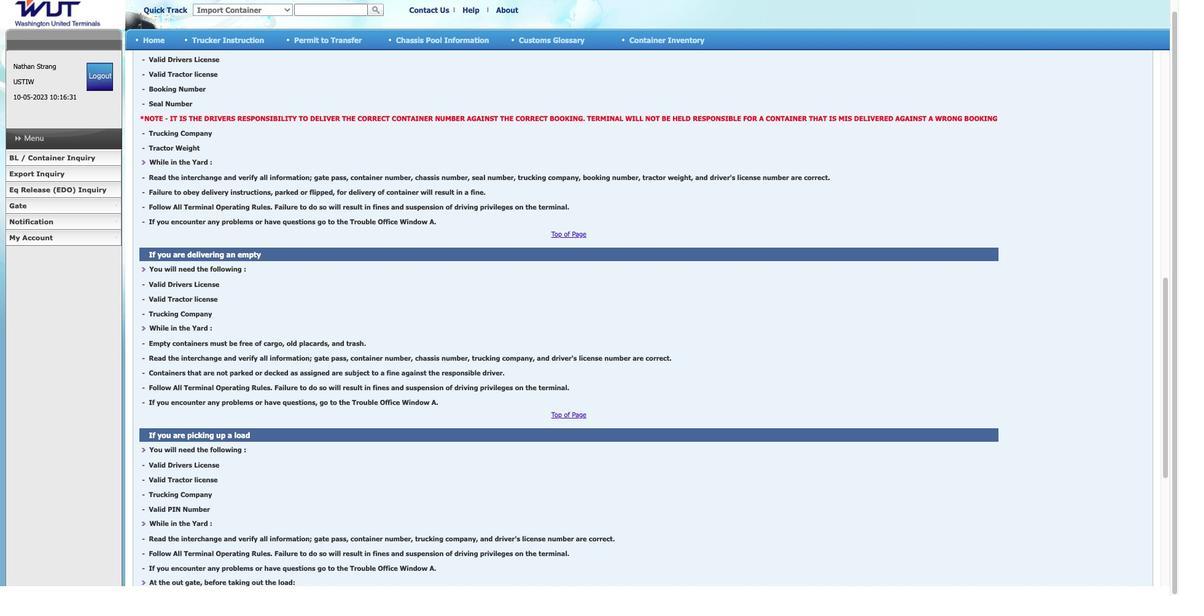 Task type: locate. For each thing, give the bounding box(es) containing it.
instruction
[[223, 35, 264, 44]]

to
[[321, 35, 329, 44]]

container inventory
[[630, 35, 705, 44]]

strang
[[37, 62, 56, 70]]

eq
[[9, 186, 19, 194]]

chassis pool information
[[396, 35, 489, 44]]

nathan
[[13, 62, 35, 70]]

inquiry
[[67, 154, 95, 162], [36, 170, 65, 178], [78, 186, 107, 194]]

1 vertical spatial container
[[28, 154, 65, 162]]

home
[[143, 35, 165, 44]]

1 horizontal spatial container
[[630, 35, 666, 44]]

customs
[[519, 35, 551, 44]]

my account
[[9, 234, 53, 241]]

container
[[630, 35, 666, 44], [28, 154, 65, 162]]

trucker
[[192, 35, 221, 44]]

release
[[21, 186, 50, 194]]

container left inventory at top right
[[630, 35, 666, 44]]

customs glossary
[[519, 35, 585, 44]]

bl / container inquiry
[[9, 154, 95, 162]]

us
[[440, 6, 450, 14]]

None text field
[[294, 4, 368, 16]]

bl / container inquiry link
[[6, 150, 122, 166]]

1 vertical spatial inquiry
[[36, 170, 65, 178]]

ustiw
[[13, 77, 34, 85]]

gate link
[[6, 198, 122, 214]]

bl
[[9, 154, 19, 162]]

0 vertical spatial inquiry
[[67, 154, 95, 162]]

contact
[[410, 6, 438, 14]]

10:16:31
[[50, 93, 77, 101]]

container up "export inquiry"
[[28, 154, 65, 162]]

gate
[[9, 202, 27, 210]]

permit to transfer
[[294, 35, 362, 44]]

0 horizontal spatial container
[[28, 154, 65, 162]]

0 vertical spatial container
[[630, 35, 666, 44]]

inquiry inside "link"
[[67, 154, 95, 162]]

about
[[497, 6, 519, 14]]

inquiry right "(edo)"
[[78, 186, 107, 194]]

my account link
[[6, 230, 122, 246]]

container inside bl / container inquiry "link"
[[28, 154, 65, 162]]

2 vertical spatial inquiry
[[78, 186, 107, 194]]

export inquiry
[[9, 170, 65, 178]]

inquiry for (edo)
[[78, 186, 107, 194]]

account
[[22, 234, 53, 241]]

inquiry inside 'link'
[[36, 170, 65, 178]]

contact us
[[410, 6, 450, 14]]

permit
[[294, 35, 319, 44]]

inquiry up export inquiry 'link'
[[67, 154, 95, 162]]

eq release (edo) inquiry link
[[6, 182, 122, 198]]

inquiry down bl / container inquiry
[[36, 170, 65, 178]]



Task type: describe. For each thing, give the bounding box(es) containing it.
2023
[[33, 93, 48, 101]]

notification
[[9, 218, 53, 226]]

eq release (edo) inquiry
[[9, 186, 107, 194]]

notification link
[[6, 214, 122, 230]]

trucker instruction
[[192, 35, 264, 44]]

track
[[167, 6, 187, 14]]

my
[[9, 234, 20, 241]]

chassis
[[396, 35, 424, 44]]

about link
[[497, 6, 519, 14]]

help link
[[463, 6, 480, 14]]

help
[[463, 6, 480, 14]]

/
[[21, 154, 26, 162]]

export inquiry link
[[6, 166, 122, 182]]

pool
[[426, 35, 442, 44]]

quick track
[[144, 6, 187, 14]]

inquiry for container
[[67, 154, 95, 162]]

glossary
[[553, 35, 585, 44]]

10-05-2023 10:16:31
[[13, 93, 77, 101]]

login image
[[87, 63, 113, 91]]

inventory
[[668, 35, 705, 44]]

contact us link
[[410, 6, 450, 14]]

05-
[[23, 93, 33, 101]]

information
[[445, 35, 489, 44]]

quick
[[144, 6, 165, 14]]

nathan strang
[[13, 62, 56, 70]]

export
[[9, 170, 34, 178]]

(edo)
[[53, 186, 76, 194]]

10-
[[13, 93, 23, 101]]

transfer
[[331, 35, 362, 44]]



Task type: vqa. For each thing, say whether or not it's contained in the screenshot.
Notification
yes



